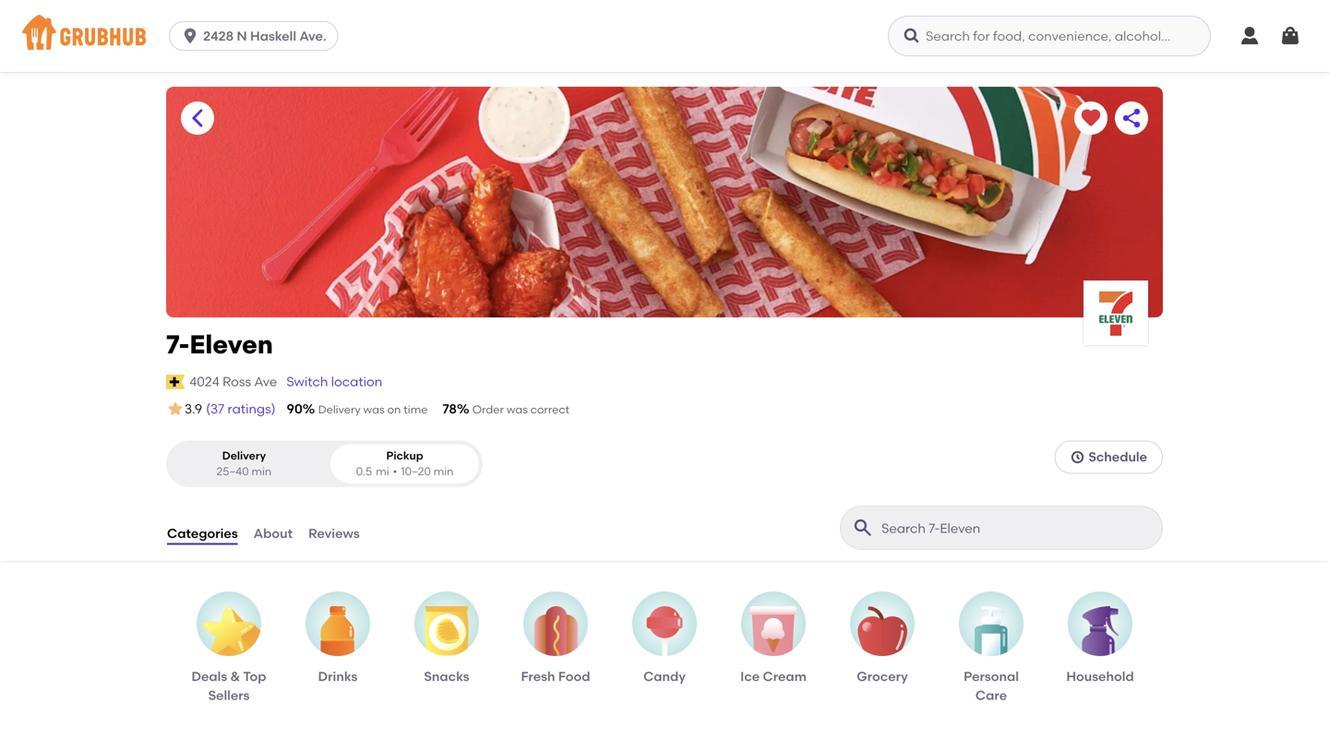 Task type: vqa. For each thing, say whether or not it's contained in the screenshot.
was related to 90
yes



Task type: describe. For each thing, give the bounding box(es) containing it.
personal care button
[[951, 592, 1033, 705]]

main navigation navigation
[[0, 0, 1330, 72]]

fresh food image
[[533, 607, 579, 662]]

saved restaurant button
[[1075, 102, 1108, 135]]

eleven
[[190, 329, 273, 360]]

deals & top sellers
[[192, 669, 266, 704]]

candy button
[[624, 592, 706, 687]]

min inside delivery 25–40 min
[[252, 465, 272, 479]]

(37
[[206, 401, 225, 417]]

categories
[[167, 526, 238, 542]]

time
[[404, 403, 428, 417]]

3.9
[[185, 401, 202, 417]]

7-
[[166, 329, 190, 360]]

sellers
[[208, 688, 250, 704]]

top
[[243, 669, 266, 685]]

delivery for 25–40
[[222, 449, 266, 463]]

drinks
[[318, 669, 358, 685]]

location
[[331, 374, 383, 390]]

magnifying glass icon image
[[852, 517, 875, 539]]

saved restaurant image
[[1081, 107, 1103, 129]]

deals
[[192, 669, 227, 685]]

personal
[[964, 669, 1020, 685]]

cream
[[763, 669, 807, 685]]

caret left icon image
[[187, 107, 209, 129]]

78
[[443, 401, 457, 417]]

household button
[[1060, 592, 1142, 687]]

fresh
[[521, 669, 555, 685]]

deals & top sellers image
[[196, 607, 262, 662]]

pickup 0.5 mi • 10–20 min
[[356, 449, 454, 479]]

order was correct
[[473, 403, 570, 417]]

Search for food, convenience, alcohol... search field
[[888, 16, 1212, 56]]

drinks image
[[321, 607, 355, 662]]

delivery was on time
[[318, 403, 428, 417]]

grocery
[[857, 669, 909, 685]]

ice cream image
[[750, 607, 798, 662]]

svg image for 2428 n haskell ave.
[[181, 27, 200, 45]]

pickup
[[386, 449, 424, 463]]

schedule
[[1089, 449, 1148, 465]]

10–20
[[401, 465, 431, 479]]

schedule button
[[1055, 441, 1164, 474]]

min inside pickup 0.5 mi • 10–20 min
[[434, 465, 454, 479]]

candy image
[[646, 607, 684, 662]]

4024 ross ave
[[190, 374, 277, 390]]

reviews
[[309, 526, 360, 542]]

grocery image
[[858, 607, 908, 662]]

about
[[254, 526, 293, 542]]

switch location button
[[286, 372, 384, 393]]

4024 ross ave button
[[189, 372, 278, 393]]

ave.
[[300, 28, 327, 44]]



Task type: locate. For each thing, give the bounding box(es) containing it.
was for 78
[[507, 403, 528, 417]]

min right 10–20
[[434, 465, 454, 479]]

fresh food
[[521, 669, 591, 685]]

reviews button
[[308, 495, 361, 562]]

0 horizontal spatial delivery
[[222, 449, 266, 463]]

food
[[559, 669, 591, 685]]

drinks button
[[297, 592, 379, 687]]

household
[[1067, 669, 1135, 685]]

was right order
[[507, 403, 528, 417]]

0 horizontal spatial svg image
[[181, 27, 200, 45]]

household image
[[1082, 607, 1120, 662]]

&
[[230, 669, 240, 685]]

delivery for was
[[318, 403, 361, 417]]

7-eleven
[[166, 329, 273, 360]]

haskell
[[250, 28, 296, 44]]

subscription pass image
[[166, 375, 185, 390]]

25–40
[[217, 465, 249, 479]]

Search 7-Eleven search field
[[880, 520, 1157, 538]]

personal care image
[[975, 607, 1009, 662]]

90
[[287, 401, 303, 417]]

deals & top sellers button
[[188, 592, 270, 705]]

delivery inside delivery 25–40 min
[[222, 449, 266, 463]]

snacks image
[[424, 607, 470, 662]]

n
[[237, 28, 247, 44]]

ratings)
[[228, 401, 276, 417]]

svg image inside the schedule button
[[1071, 450, 1085, 465]]

min
[[252, 465, 272, 479], [434, 465, 454, 479]]

delivery down the switch location button
[[318, 403, 361, 417]]

on
[[388, 403, 401, 417]]

2 horizontal spatial svg image
[[1239, 25, 1262, 47]]

0.5
[[356, 465, 372, 479]]

share icon image
[[1121, 107, 1143, 129]]

0 vertical spatial delivery
[[318, 403, 361, 417]]

was for 90
[[364, 403, 385, 417]]

4024
[[190, 374, 220, 390]]

1 vertical spatial delivery
[[222, 449, 266, 463]]

ice cream button
[[733, 592, 815, 687]]

1 min from the left
[[252, 465, 272, 479]]

switch location
[[287, 374, 383, 390]]

min right '25–40'
[[252, 465, 272, 479]]

ross
[[223, 374, 251, 390]]

categories button
[[166, 495, 239, 562]]

0 horizontal spatial svg image
[[903, 27, 922, 45]]

svg image inside '2428 n haskell ave.' button
[[181, 27, 200, 45]]

candy
[[644, 669, 686, 685]]

delivery
[[318, 403, 361, 417], [222, 449, 266, 463]]

svg image for schedule
[[1071, 450, 1085, 465]]

1 horizontal spatial delivery
[[318, 403, 361, 417]]

option group
[[166, 441, 483, 488]]

svg image
[[1239, 25, 1262, 47], [181, 27, 200, 45], [1071, 450, 1085, 465]]

fresh food button
[[515, 592, 597, 687]]

ice cream
[[741, 669, 807, 685]]

option group containing delivery 25–40 min
[[166, 441, 483, 488]]

2428 n haskell ave. button
[[169, 21, 346, 51]]

delivery 25–40 min
[[217, 449, 272, 479]]

(37 ratings)
[[206, 401, 276, 417]]

mi
[[376, 465, 389, 479]]

2 was from the left
[[507, 403, 528, 417]]

1 horizontal spatial min
[[434, 465, 454, 479]]

correct
[[531, 403, 570, 417]]

star icon image
[[166, 400, 185, 419]]

personal care
[[964, 669, 1020, 704]]

2428 n haskell ave.
[[203, 28, 327, 44]]

switch
[[287, 374, 328, 390]]

1 was from the left
[[364, 403, 385, 417]]

was
[[364, 403, 385, 417], [507, 403, 528, 417]]

1 horizontal spatial svg image
[[1280, 25, 1302, 47]]

0 horizontal spatial was
[[364, 403, 385, 417]]

1 horizontal spatial svg image
[[1071, 450, 1085, 465]]

ice
[[741, 669, 760, 685]]

snacks button
[[406, 592, 488, 687]]

2428
[[203, 28, 234, 44]]

order
[[473, 403, 504, 417]]

7-eleven logo image
[[1084, 281, 1149, 345]]

0 horizontal spatial min
[[252, 465, 272, 479]]

care
[[976, 688, 1008, 704]]

delivery up '25–40'
[[222, 449, 266, 463]]

ave
[[254, 374, 277, 390]]

snacks
[[424, 669, 470, 685]]

1 horizontal spatial was
[[507, 403, 528, 417]]

was left on
[[364, 403, 385, 417]]

grocery button
[[842, 592, 924, 687]]

2 min from the left
[[434, 465, 454, 479]]

about button
[[253, 495, 294, 562]]

svg image
[[1280, 25, 1302, 47], [903, 27, 922, 45]]

•
[[393, 465, 397, 479]]



